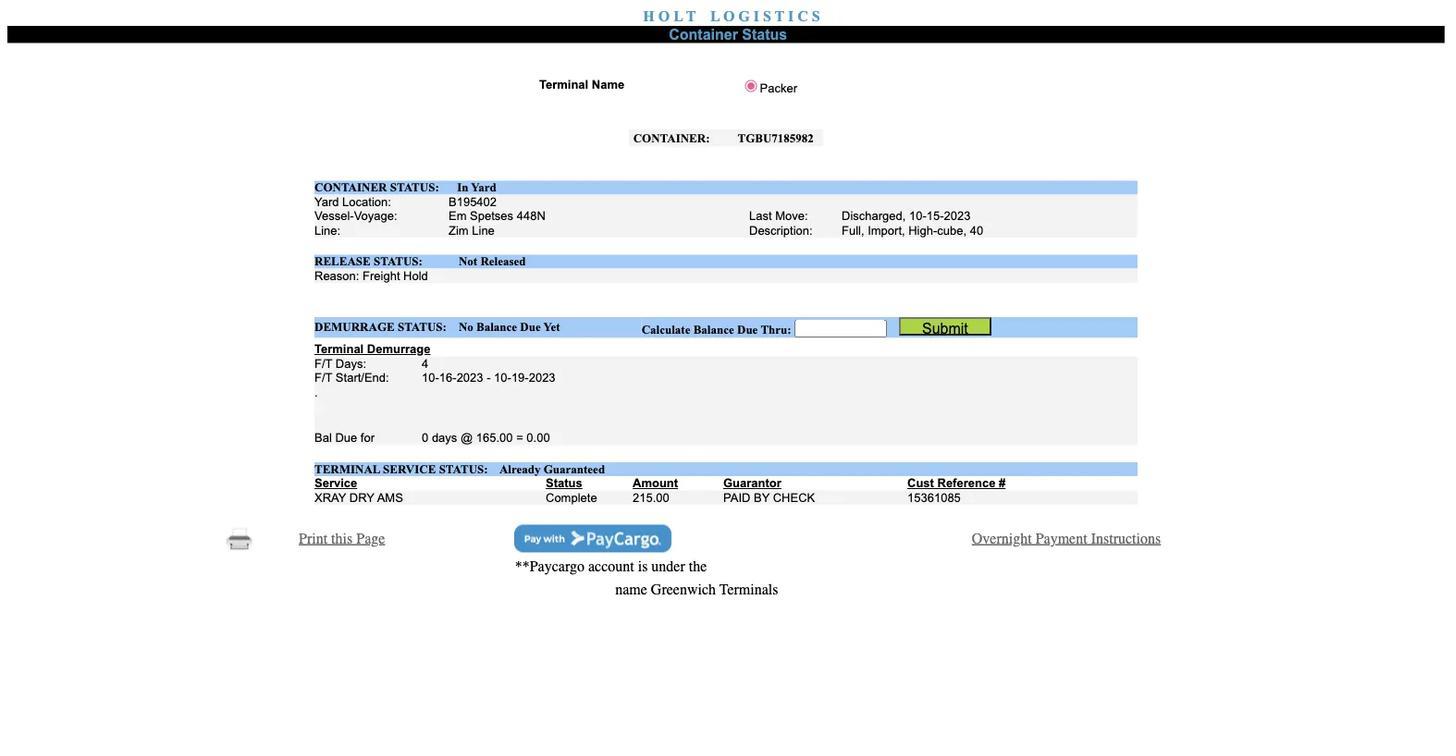 Task type: describe. For each thing, give the bounding box(es) containing it.
the
[[689, 558, 707, 575]]

t
[[775, 7, 785, 24]]

reason:
[[315, 269, 359, 283]]

last
[[749, 209, 772, 223]]

h
[[643, 7, 655, 24]]

container:
[[634, 131, 710, 145]]

zim line
[[449, 223, 495, 237]]

g
[[739, 7, 750, 24]]

40
[[970, 223, 984, 237]]

in
[[457, 181, 469, 194]]

hold
[[404, 269, 428, 283]]

1 o from the left
[[659, 7, 670, 24]]

print this page
[[299, 530, 385, 547]]

b195402
[[449, 195, 497, 209]]

release
[[315, 255, 371, 268]]

discharged, 10-15-2023
[[842, 209, 971, 223]]

t    l
[[686, 7, 720, 24]]

greenwich
[[651, 581, 716, 598]]

2 horizontal spatial due
[[737, 323, 758, 336]]

no
[[459, 321, 474, 334]]

1 horizontal spatial 10-
[[494, 371, 512, 385]]

line
[[472, 223, 495, 237]]

cube,
[[938, 223, 967, 237]]

bal
[[315, 431, 332, 445]]

15-
[[927, 209, 944, 223]]

spetses
[[470, 209, 514, 223]]

demurrage status:       no balance due yet
[[315, 321, 560, 334]]

xray dry ams
[[315, 491, 403, 505]]

xray
[[315, 491, 346, 505]]

#
[[999, 476, 1006, 490]]

1 horizontal spatial 2023
[[529, 371, 556, 385]]

1 i from the left
[[754, 7, 760, 24]]

448n
[[517, 209, 546, 223]]

1 vertical spatial status
[[546, 476, 583, 490]]

1 horizontal spatial balance
[[694, 323, 734, 336]]

0 horizontal spatial yard
[[315, 195, 339, 209]]

tgbu7185982
[[738, 131, 814, 145]]

f/t for f/t days:
[[315, 356, 332, 370]]

service
[[315, 476, 357, 490]]

terminal name
[[539, 77, 625, 91]]

yard location:
[[315, 195, 391, 209]]

0 horizontal spatial 2023
[[457, 371, 484, 385]]

start/end:
[[336, 371, 389, 385]]

line:
[[315, 223, 341, 237]]

l
[[674, 7, 683, 24]]

by
[[754, 491, 770, 505]]

10-16-2023  -  10-19-2023
[[422, 371, 556, 385]]

terminal for terminal demurrage
[[315, 342, 364, 356]]

amount
[[633, 476, 678, 490]]

high-
[[909, 223, 938, 237]]

**paycargo
[[515, 558, 585, 575]]

page
[[356, 530, 385, 547]]

19-
[[512, 371, 529, 385]]

not
[[459, 255, 478, 268]]

zim
[[449, 223, 469, 237]]

paid
[[724, 491, 751, 505]]

last move:
[[749, 209, 808, 223]]

days
[[432, 431, 457, 445]]

paid by check
[[724, 491, 815, 505]]

move:
[[776, 209, 808, 223]]

2 horizontal spatial 2023
[[944, 209, 971, 223]]

.
[[315, 385, 318, 399]]

discharged,
[[842, 209, 906, 223]]

yet
[[544, 321, 560, 334]]

demurrage
[[367, 342, 431, 356]]

2 o from the left
[[723, 7, 735, 24]]

terminal for terminal name
[[539, 77, 589, 91]]

cust
[[908, 476, 934, 490]]

terminal
[[315, 462, 380, 476]]

voyage:
[[354, 209, 398, 223]]

packer
[[760, 81, 798, 95]]

guaranteed
[[544, 462, 605, 476]]

full, import, high-cube, 40
[[842, 223, 984, 237]]

account
[[588, 558, 634, 575]]

is
[[638, 558, 648, 575]]



Task type: vqa. For each thing, say whether or not it's contained in the screenshot.
10-
yes



Task type: locate. For each thing, give the bounding box(es) containing it.
payment
[[1036, 530, 1088, 547]]

complete
[[546, 491, 597, 505]]

container
[[315, 181, 387, 194]]

released
[[481, 255, 526, 268]]

name
[[616, 581, 648, 598]]

0 horizontal spatial s
[[763, 7, 772, 24]]

this
[[331, 530, 353, 547]]

print this page link
[[299, 530, 385, 547]]

description:
[[749, 223, 813, 237]]

0
[[422, 431, 429, 445]]

balance right 'no'
[[477, 321, 517, 334]]

0 horizontal spatial 10-
[[422, 371, 439, 385]]

terminal up f/t days:
[[315, 342, 364, 356]]

None text field
[[795, 319, 887, 338]]

1 horizontal spatial o
[[723, 7, 735, 24]]

em spetses 448n
[[449, 209, 546, 223]]

status down t
[[742, 26, 788, 43]]

release status:            not released reason: freight hold
[[315, 255, 526, 283]]

-
[[487, 371, 491, 385]]

1 vertical spatial terminal
[[315, 342, 364, 356]]

4
[[422, 356, 429, 370]]

0 vertical spatial terminal
[[539, 77, 589, 91]]

16-
[[439, 371, 457, 385]]

due left for at the left of the page
[[335, 431, 357, 445]]

import,
[[868, 223, 906, 237]]

status
[[742, 26, 788, 43], [546, 476, 583, 490]]

under
[[652, 558, 685, 575]]

location:
[[342, 195, 391, 209]]

yard
[[471, 181, 497, 194], [315, 195, 339, 209]]

s left t
[[763, 7, 772, 24]]

1 horizontal spatial s
[[812, 7, 820, 24]]

0 horizontal spatial terminal
[[315, 342, 364, 356]]

2 f/t from the top
[[315, 371, 332, 385]]

days:
[[336, 356, 367, 370]]

2023 down yet
[[529, 371, 556, 385]]

2023 left '-'
[[457, 371, 484, 385]]

1 horizontal spatial due
[[520, 321, 541, 334]]

o
[[659, 7, 670, 24], [723, 7, 735, 24]]

overnight payment instructions link
[[972, 530, 1161, 547]]

o left g
[[723, 7, 735, 24]]

instructions
[[1092, 530, 1161, 547]]

f/t up .
[[315, 371, 332, 385]]

f/t
[[315, 356, 332, 370], [315, 371, 332, 385]]

cust reference #
[[908, 476, 1006, 490]]

215.00
[[633, 491, 670, 505]]

container status:      in yard
[[315, 181, 497, 194]]

2 horizontal spatial 10-
[[910, 209, 927, 223]]

1 horizontal spatial status
[[742, 26, 788, 43]]

container
[[669, 26, 738, 43]]

None submit
[[899, 317, 992, 336]]

vessel-
[[315, 209, 354, 223]]

demurrage
[[315, 321, 395, 334]]

2 i from the left
[[788, 7, 794, 24]]

print
[[299, 530, 328, 547]]

1 horizontal spatial i
[[788, 7, 794, 24]]

1 s from the left
[[763, 7, 772, 24]]

terminals
[[720, 581, 779, 598]]

service
[[383, 462, 436, 476]]

s
[[763, 7, 772, 24], [812, 7, 820, 24]]

overnight payment instructions
[[972, 530, 1161, 547]]

due left thru: at the top right of page
[[737, 323, 758, 336]]

s right c at top
[[812, 7, 820, 24]]

0 vertical spatial status
[[742, 26, 788, 43]]

1 f/t from the top
[[315, 356, 332, 370]]

thru:
[[761, 323, 792, 336]]

check
[[773, 491, 815, 505]]

already
[[500, 462, 541, 476]]

**paycargo account is under the name greenwich terminals
[[515, 558, 779, 598]]

ams
[[377, 491, 403, 505]]

full,
[[842, 223, 865, 237]]

due left yet
[[520, 321, 541, 334]]

f/t left days: on the left of the page
[[315, 356, 332, 370]]

10- right '-'
[[494, 371, 512, 385]]

10- up high-
[[910, 209, 927, 223]]

10- down 4
[[422, 371, 439, 385]]

c
[[798, 7, 809, 24]]

terminal demurrage
[[315, 342, 431, 356]]

em
[[449, 209, 467, 223]]

terminal left name
[[539, 77, 589, 91]]

calculate balance due thru:
[[642, 323, 795, 336]]

terminal service status:      already guaranteed
[[315, 462, 605, 476]]

yard up vessel-
[[315, 195, 339, 209]]

yard up the b195402
[[471, 181, 497, 194]]

1 horizontal spatial yard
[[471, 181, 497, 194]]

vessel-voyage:
[[315, 209, 398, 223]]

0 horizontal spatial due
[[335, 431, 357, 445]]

freight
[[363, 269, 400, 283]]

balance right calculate
[[694, 323, 734, 336]]

o left l
[[659, 7, 670, 24]]

name
[[592, 77, 625, 91]]

2023 up cube,
[[944, 209, 971, 223]]

f/t for f/t start/end:
[[315, 371, 332, 385]]

@
[[461, 431, 473, 445]]

2023
[[944, 209, 971, 223], [457, 371, 484, 385], [529, 371, 556, 385]]

status inside h          o l t    l o g i s t i c s container          status
[[742, 26, 788, 43]]

1 horizontal spatial terminal
[[539, 77, 589, 91]]

f/t days:
[[315, 356, 367, 370]]

0 horizontal spatial balance
[[477, 321, 517, 334]]

guarantor
[[724, 476, 782, 490]]

due
[[520, 321, 541, 334], [737, 323, 758, 336], [335, 431, 357, 445]]

i right t
[[788, 7, 794, 24]]

None radio
[[745, 80, 757, 92]]

=
[[516, 431, 523, 445]]

i right g
[[754, 7, 760, 24]]

status up complete
[[546, 476, 583, 490]]

balance
[[477, 321, 517, 334], [694, 323, 734, 336]]

h          o l t    l o g i s t i c s container          status
[[643, 7, 820, 43]]

15361085
[[908, 491, 961, 505]]

reference
[[938, 476, 996, 490]]

0 days @ 165.00 = 0.00
[[422, 431, 550, 445]]

165.00
[[476, 431, 513, 445]]

0 horizontal spatial i
[[754, 7, 760, 24]]

overnight
[[972, 530, 1032, 547]]

dry
[[350, 491, 375, 505]]

0 horizontal spatial status
[[546, 476, 583, 490]]

for
[[361, 431, 375, 445]]

2 s from the left
[[812, 7, 820, 24]]

0.00
[[527, 431, 550, 445]]

f/t start/end:
[[315, 371, 389, 385]]

0 horizontal spatial o
[[659, 7, 670, 24]]

calculate
[[642, 323, 691, 336]]



